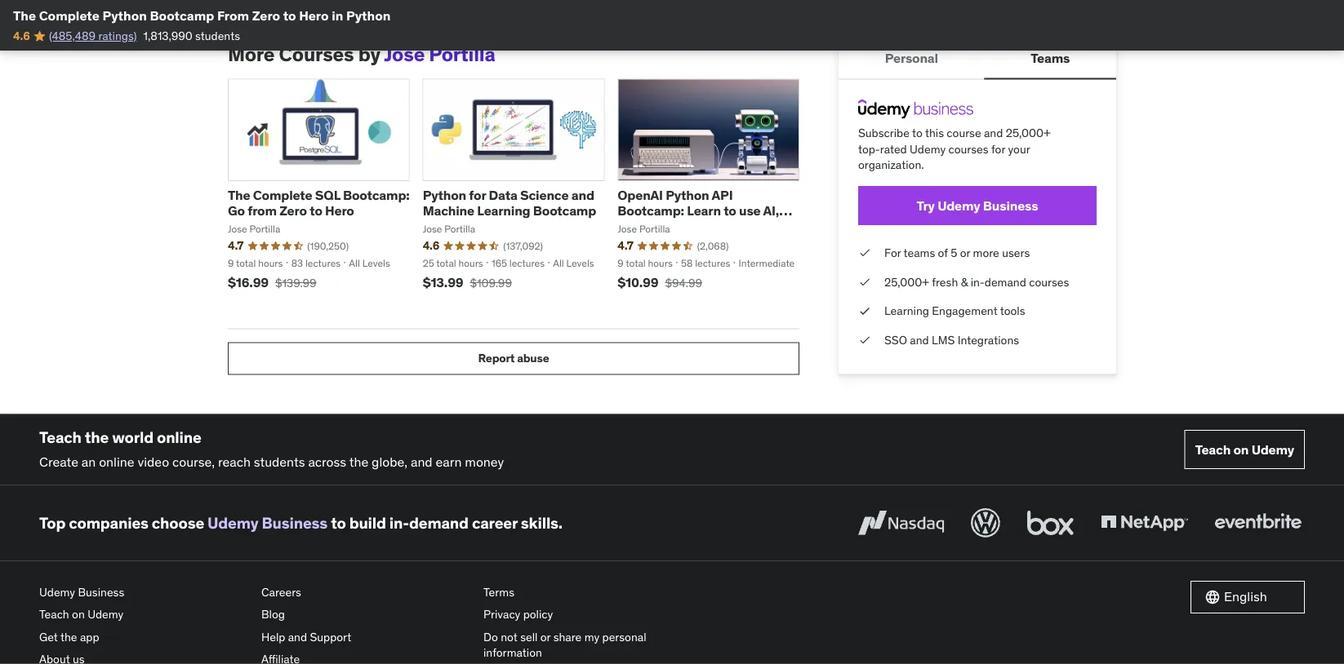 Task type: locate. For each thing, give the bounding box(es) containing it.
portilla inside the complete sql bootcamp: go from zero to hero jose portilla
[[250, 223, 280, 236]]

1 horizontal spatial 9 total hours
[[618, 257, 673, 270]]

(190,250)
[[307, 240, 349, 253]]

all levels
[[349, 257, 390, 270], [553, 257, 594, 270]]

4.7 down gpt, at left
[[618, 239, 633, 254]]

1 horizontal spatial 9
[[618, 257, 624, 270]]

0 horizontal spatial complete
[[39, 7, 100, 24]]

lectures down 190250 reviews 'element'
[[305, 257, 341, 270]]

0 vertical spatial bootcamp
[[150, 7, 214, 24]]

1 horizontal spatial for
[[991, 142, 1005, 157]]

3 total from the left
[[626, 257, 646, 270]]

25
[[423, 257, 434, 270]]

1 horizontal spatial hours
[[459, 257, 483, 270]]

2 levels from the left
[[566, 257, 594, 270]]

all right 165 lectures
[[553, 257, 564, 270]]

or
[[960, 246, 970, 261], [540, 630, 551, 645]]

9 total hours
[[228, 257, 283, 270], [618, 257, 673, 270]]

jose inside python for data science and machine learning bootcamp jose portilla
[[423, 223, 442, 236]]

in- right build
[[389, 514, 409, 533]]

1 vertical spatial on
[[72, 608, 85, 623]]

2 hours from the left
[[459, 257, 483, 270]]

teach the world online create an online video course, reach students across the globe, and earn money
[[39, 428, 504, 471]]

4.6
[[13, 28, 30, 43], [423, 239, 440, 254]]

and left "earn"
[[411, 454, 432, 471]]

0 vertical spatial complete
[[39, 7, 100, 24]]

courses down users
[[1029, 275, 1069, 290]]

2 9 total hours from the left
[[618, 257, 673, 270]]

the for the complete sql bootcamp: go from zero to hero jose portilla
[[228, 187, 250, 204]]

1 horizontal spatial all
[[553, 257, 564, 270]]

on
[[1233, 442, 1249, 459], [72, 608, 85, 623]]

python up 'more!'
[[666, 187, 709, 204]]

1 horizontal spatial bootcamp
[[533, 203, 596, 220]]

the left 'globe,'
[[349, 454, 368, 471]]

on up 'app'
[[72, 608, 85, 623]]

xsmall image
[[858, 246, 871, 262], [858, 275, 871, 291], [858, 304, 871, 320], [858, 333, 871, 349]]

1 horizontal spatial 4.6
[[423, 239, 440, 254]]

the up an
[[85, 428, 109, 448]]

4.6 left (485,489
[[13, 28, 30, 43]]

1 horizontal spatial business
[[262, 514, 328, 533]]

0 horizontal spatial learning
[[477, 203, 530, 220]]

business up users
[[983, 198, 1038, 214]]

1 9 from the left
[[228, 257, 234, 270]]

machine
[[423, 203, 474, 220]]

students inside teach the world online create an online video course, reach students across the globe, and earn money
[[254, 454, 305, 471]]

4.6 for (485,489 ratings)
[[13, 28, 30, 43]]

1 vertical spatial or
[[540, 630, 551, 645]]

sell
[[520, 630, 538, 645]]

0 vertical spatial online
[[157, 428, 201, 448]]

1 horizontal spatial demand
[[985, 275, 1026, 290]]

9 total hours for $10.99
[[618, 257, 673, 270]]

bootcamp: inside "openai python api bootcamp: learn to use ai, gpt, and more!"
[[618, 203, 684, 220]]

do
[[483, 630, 498, 645]]

2 all from the left
[[553, 257, 564, 270]]

hours up $16.99 $139.99
[[258, 257, 283, 270]]

2 vertical spatial business
[[78, 585, 124, 600]]

netapp image
[[1097, 506, 1191, 542]]

zero right from
[[279, 203, 307, 220]]

and inside the subscribe to this course and 25,000+ top‑rated udemy courses for your organization.
[[984, 126, 1003, 141]]

from
[[217, 7, 249, 24]]

udemy business link down reach on the bottom of the page
[[208, 514, 328, 533]]

and right gpt, at left
[[648, 219, 671, 235]]

2 9 from the left
[[618, 257, 624, 270]]

xsmall image for 25,000+
[[858, 275, 871, 291]]

top
[[39, 514, 65, 533]]

to up "courses"
[[283, 7, 296, 24]]

python inside python for data science and machine learning bootcamp jose portilla
[[423, 187, 466, 204]]

complete left sql
[[253, 187, 312, 204]]

courses
[[948, 142, 989, 157], [1029, 275, 1069, 290]]

1 levels from the left
[[362, 257, 390, 270]]

the inside the complete sql bootcamp: go from zero to hero jose portilla
[[228, 187, 250, 204]]

0 vertical spatial on
[[1233, 442, 1249, 459]]

190250 reviews element
[[307, 240, 349, 253]]

1 horizontal spatial complete
[[253, 187, 312, 204]]

0 horizontal spatial all levels
[[349, 257, 390, 270]]

create
[[39, 454, 78, 471]]

1 total from the left
[[236, 257, 256, 270]]

1 vertical spatial 25,000+
[[884, 275, 929, 290]]

0 horizontal spatial on
[[72, 608, 85, 623]]

intermediate
[[739, 257, 795, 270]]

levels left 25
[[362, 257, 390, 270]]

0 vertical spatial business
[[983, 198, 1038, 214]]

the complete sql bootcamp: go from zero to hero link
[[228, 187, 410, 220]]

0 horizontal spatial 9 total hours
[[228, 257, 283, 270]]

165
[[492, 257, 507, 270]]

9 up $16.99
[[228, 257, 234, 270]]

python left 'data'
[[423, 187, 466, 204]]

0 horizontal spatial teach on udemy link
[[39, 604, 248, 627]]

python right in on the left of the page
[[346, 7, 391, 24]]

1 vertical spatial business
[[262, 514, 328, 533]]

jose down machine
[[423, 223, 442, 236]]

get
[[39, 630, 58, 645]]

1 vertical spatial zero
[[279, 203, 307, 220]]

online right an
[[99, 454, 134, 471]]

lectures for to
[[305, 257, 341, 270]]

levels right 165 lectures
[[566, 257, 594, 270]]

4.6 up 25
[[423, 239, 440, 254]]

jose portilla link
[[384, 42, 495, 66]]

2 horizontal spatial business
[[983, 198, 1038, 214]]

9 up $10.99
[[618, 257, 624, 270]]

1 vertical spatial students
[[254, 454, 305, 471]]

for left 'data'
[[469, 187, 486, 204]]

1 vertical spatial complete
[[253, 187, 312, 204]]

udemy down this
[[910, 142, 946, 157]]

2 vertical spatial the
[[60, 630, 77, 645]]

to left use
[[724, 203, 736, 220]]

1 horizontal spatial total
[[436, 257, 456, 270]]

of
[[938, 246, 948, 261]]

0 vertical spatial students
[[195, 28, 240, 43]]

25 total hours
[[423, 257, 483, 270]]

1 9 total hours from the left
[[228, 257, 283, 270]]

1 vertical spatial bootcamp
[[533, 203, 596, 220]]

in- right &
[[971, 275, 985, 290]]

teach inside teach the world online create an online video course, reach students across the globe, and earn money
[[39, 428, 81, 448]]

1 vertical spatial for
[[469, 187, 486, 204]]

bootcamp
[[150, 7, 214, 24], [533, 203, 596, 220]]

hours up $13.99 $109.99
[[459, 257, 483, 270]]

0 horizontal spatial 9
[[228, 257, 234, 270]]

total up $10.99
[[626, 257, 646, 270]]

udemy business link up get the app link
[[39, 582, 248, 604]]

bootcamp: inside the complete sql bootcamp: go from zero to hero jose portilla
[[343, 187, 410, 204]]

jose right by
[[384, 42, 425, 66]]

1 vertical spatial in-
[[389, 514, 409, 533]]

students down from at the top of the page
[[195, 28, 240, 43]]

4 xsmall image from the top
[[858, 333, 871, 349]]

demand up tools
[[985, 275, 1026, 290]]

learning up (137,092)
[[477, 203, 530, 220]]

0 horizontal spatial for
[[469, 187, 486, 204]]

137092 reviews element
[[503, 240, 543, 253]]

xsmall image for sso
[[858, 333, 871, 349]]

python inside "openai python api bootcamp: learn to use ai, gpt, and more!"
[[666, 187, 709, 204]]

teach
[[39, 428, 81, 448], [1195, 442, 1231, 459], [39, 608, 69, 623]]

1 vertical spatial hero
[[325, 203, 354, 220]]

hours up $10.99 $94.99
[[648, 257, 673, 270]]

hero inside the complete sql bootcamp: go from zero to hero jose portilla
[[325, 203, 354, 220]]

0 vertical spatial the
[[13, 7, 36, 24]]

bootcamp: up jose portilla
[[618, 203, 684, 220]]

1 horizontal spatial 4.7
[[618, 239, 633, 254]]

business down across in the left of the page
[[262, 514, 328, 533]]

demand
[[985, 275, 1026, 290], [409, 514, 469, 533]]

learning
[[477, 203, 530, 220], [884, 304, 929, 319]]

tab list containing personal
[[839, 39, 1116, 80]]

1 horizontal spatial on
[[1233, 442, 1249, 459]]

1 vertical spatial 4.6
[[423, 239, 440, 254]]

box image
[[1023, 506, 1078, 542]]

1 horizontal spatial all levels
[[553, 257, 594, 270]]

jose down 'go'
[[228, 223, 247, 236]]

complete
[[39, 7, 100, 24], [253, 187, 312, 204]]

hours for $10.99
[[648, 257, 673, 270]]

business
[[983, 198, 1038, 214], [262, 514, 328, 533], [78, 585, 124, 600]]

learning up sso
[[884, 304, 929, 319]]

students
[[195, 28, 240, 43], [254, 454, 305, 471]]

for inside the subscribe to this course and 25,000+ top‑rated udemy courses for your organization.
[[991, 142, 1005, 157]]

lectures down 2068 reviews element in the right top of the page
[[695, 257, 730, 270]]

1 horizontal spatial students
[[254, 454, 305, 471]]

0 horizontal spatial total
[[236, 257, 256, 270]]

teach on udemy link up 'app'
[[39, 604, 248, 627]]

3 xsmall image from the top
[[858, 304, 871, 320]]

total right 25
[[436, 257, 456, 270]]

go
[[228, 203, 245, 220]]

users
[[1002, 246, 1030, 261]]

1 horizontal spatial learning
[[884, 304, 929, 319]]

the right get
[[60, 630, 77, 645]]

udemy business teach on udemy get the app
[[39, 585, 124, 645]]

2 total from the left
[[436, 257, 456, 270]]

1 lectures from the left
[[305, 257, 341, 270]]

all levels right 83 lectures
[[349, 257, 390, 270]]

xsmall image for for
[[858, 246, 871, 262]]

python for data science and machine learning bootcamp link
[[423, 187, 596, 220]]

2 lectures from the left
[[509, 257, 545, 270]]

lectures down 137092 reviews element
[[509, 257, 545, 270]]

2 xsmall image from the top
[[858, 275, 871, 291]]

online up 'course,'
[[157, 428, 201, 448]]

and right help
[[288, 630, 307, 645]]

video
[[138, 454, 169, 471]]

zero
[[252, 7, 280, 24], [279, 203, 307, 220]]

0 horizontal spatial hours
[[258, 257, 283, 270]]

1 horizontal spatial online
[[157, 428, 201, 448]]

to left this
[[912, 126, 923, 141]]

1 4.7 from the left
[[228, 239, 244, 254]]

bootcamp up 1,813,990 students
[[150, 7, 214, 24]]

0 vertical spatial zero
[[252, 7, 280, 24]]

0 horizontal spatial or
[[540, 630, 551, 645]]

udemy
[[910, 142, 946, 157], [938, 198, 980, 214], [1252, 442, 1294, 459], [208, 514, 258, 533], [39, 585, 75, 600], [88, 608, 124, 623]]

2068 reviews element
[[697, 240, 729, 253]]

0 vertical spatial 25,000+
[[1006, 126, 1051, 141]]

25,000+ up your
[[1006, 126, 1051, 141]]

1 horizontal spatial 25,000+
[[1006, 126, 1051, 141]]

for left your
[[991, 142, 1005, 157]]

for teams of 5 or more users
[[884, 246, 1030, 261]]

learning inside python for data science and machine learning bootcamp jose portilla
[[477, 203, 530, 220]]

1 horizontal spatial courses
[[1029, 275, 1069, 290]]

0 horizontal spatial the
[[60, 630, 77, 645]]

1 vertical spatial online
[[99, 454, 134, 471]]

udemy inside the subscribe to this course and 25,000+ top‑rated udemy courses for your organization.
[[910, 142, 946, 157]]

1 horizontal spatial teach on udemy link
[[1185, 431, 1305, 470]]

the complete sql bootcamp: go from zero to hero jose portilla
[[228, 187, 410, 236]]

2 4.7 from the left
[[618, 239, 633, 254]]

1 horizontal spatial the
[[228, 187, 250, 204]]

1 horizontal spatial lectures
[[509, 257, 545, 270]]

nasdaq image
[[854, 506, 948, 542]]

on inside udemy business teach on udemy get the app
[[72, 608, 85, 623]]

or right 5 at the top of page
[[960, 246, 970, 261]]

on up eventbrite image
[[1233, 442, 1249, 459]]

9 total hours up $16.99
[[228, 257, 283, 270]]

bootcamp inside python for data science and machine learning bootcamp jose portilla
[[533, 203, 596, 220]]

0 horizontal spatial the
[[13, 7, 36, 24]]

3 hours from the left
[[648, 257, 673, 270]]

2 horizontal spatial lectures
[[695, 257, 730, 270]]

$94.99
[[665, 276, 702, 291]]

0 horizontal spatial 4.7
[[228, 239, 244, 254]]

for
[[884, 246, 901, 261]]

jose inside the complete sql bootcamp: go from zero to hero jose portilla
[[228, 223, 247, 236]]

25,000+
[[1006, 126, 1051, 141], [884, 275, 929, 290]]

english
[[1224, 589, 1267, 606]]

0 vertical spatial demand
[[985, 275, 1026, 290]]

courses down course
[[948, 142, 989, 157]]

all levels right 165 lectures
[[553, 257, 594, 270]]

zero inside the complete sql bootcamp: go from zero to hero jose portilla
[[279, 203, 307, 220]]

0 horizontal spatial bootcamp:
[[343, 187, 410, 204]]

small image
[[1204, 590, 1221, 606]]

4.7 down 'go'
[[228, 239, 244, 254]]

hours
[[258, 257, 283, 270], [459, 257, 483, 270], [648, 257, 673, 270]]

bootcamp up (137,092)
[[533, 203, 596, 220]]

1 vertical spatial learning
[[884, 304, 929, 319]]

1 horizontal spatial the
[[85, 428, 109, 448]]

privacy policy link
[[483, 604, 692, 627]]

hero up (190,250)
[[325, 203, 354, 220]]

2 horizontal spatial total
[[626, 257, 646, 270]]

1 vertical spatial udemy business link
[[39, 582, 248, 604]]

1 vertical spatial the
[[349, 454, 368, 471]]

online
[[157, 428, 201, 448], [99, 454, 134, 471]]

0 vertical spatial hero
[[299, 7, 329, 24]]

1 horizontal spatial or
[[960, 246, 970, 261]]

to inside "openai python api bootcamp: learn to use ai, gpt, and more!"
[[724, 203, 736, 220]]

zero right from at the top of the page
[[252, 7, 280, 24]]

demand left career
[[409, 514, 469, 533]]

lms
[[932, 333, 955, 348]]

1 vertical spatial demand
[[409, 514, 469, 533]]

and right course
[[984, 126, 1003, 141]]

more
[[973, 246, 999, 261]]

0 vertical spatial for
[[991, 142, 1005, 157]]

the inside udemy business teach on udemy get the app
[[60, 630, 77, 645]]

0 horizontal spatial all
[[349, 257, 360, 270]]

0 vertical spatial teach on udemy link
[[1185, 431, 1305, 470]]

tab list
[[839, 39, 1116, 80]]

in-
[[971, 275, 985, 290], [389, 514, 409, 533]]

9
[[228, 257, 234, 270], [618, 257, 624, 270]]

course,
[[172, 454, 215, 471]]

more
[[228, 42, 275, 66]]

hours for $16.99
[[258, 257, 283, 270]]

25,000+ down the teams in the right top of the page
[[884, 275, 929, 290]]

1 horizontal spatial in-
[[971, 275, 985, 290]]

1 horizontal spatial bootcamp:
[[618, 203, 684, 220]]

bootcamp: right sql
[[343, 187, 410, 204]]

1 vertical spatial the
[[228, 187, 250, 204]]

jose portilla
[[618, 223, 670, 236]]

all for bootcamp
[[553, 257, 564, 270]]

or right sell
[[540, 630, 551, 645]]

0 horizontal spatial levels
[[362, 257, 390, 270]]

to up (190,250)
[[310, 203, 322, 220]]

0 horizontal spatial 4.6
[[13, 28, 30, 43]]

openai
[[618, 187, 663, 204]]

levels for python for data science and machine learning bootcamp
[[566, 257, 594, 270]]

and
[[984, 126, 1003, 141], [571, 187, 594, 204], [648, 219, 671, 235], [910, 333, 929, 348], [411, 454, 432, 471], [288, 630, 307, 645]]

teach on udemy link up eventbrite image
[[1185, 431, 1305, 470]]

25,000+ fresh & in-demand courses
[[884, 275, 1069, 290]]

2 horizontal spatial hours
[[648, 257, 673, 270]]

2 horizontal spatial the
[[349, 454, 368, 471]]

data
[[489, 187, 517, 204]]

all right 83 lectures
[[349, 257, 360, 270]]

business up 'app'
[[78, 585, 124, 600]]

0 horizontal spatial lectures
[[305, 257, 341, 270]]

sql
[[315, 187, 340, 204]]

1 hours from the left
[[258, 257, 283, 270]]

total for $13.99
[[436, 257, 456, 270]]

1 horizontal spatial levels
[[566, 257, 594, 270]]

0 vertical spatial 4.6
[[13, 28, 30, 43]]

complete up (485,489
[[39, 7, 100, 24]]

0 vertical spatial or
[[960, 246, 970, 261]]

0 horizontal spatial courses
[[948, 142, 989, 157]]

students right reach on the bottom of the page
[[254, 454, 305, 471]]

to
[[283, 7, 296, 24], [912, 126, 923, 141], [310, 203, 322, 220], [724, 203, 736, 220], [331, 514, 346, 533]]

complete inside the complete sql bootcamp: go from zero to hero jose portilla
[[253, 187, 312, 204]]

0 vertical spatial courses
[[948, 142, 989, 157]]

9 total hours up $10.99
[[618, 257, 673, 270]]

all levels for python for data science and machine learning bootcamp
[[553, 257, 594, 270]]

hero left in on the left of the page
[[299, 7, 329, 24]]

total up $16.99
[[236, 257, 256, 270]]

2 all levels from the left
[[553, 257, 594, 270]]

0 horizontal spatial business
[[78, 585, 124, 600]]

0 horizontal spatial 25,000+
[[884, 275, 929, 290]]

lectures
[[305, 257, 341, 270], [509, 257, 545, 270], [695, 257, 730, 270]]

0 vertical spatial learning
[[477, 203, 530, 220]]

1 xsmall image from the top
[[858, 246, 871, 262]]

0 horizontal spatial in-
[[389, 514, 409, 533]]

and right science
[[571, 187, 594, 204]]

1 all from the left
[[349, 257, 360, 270]]

teach for the
[[39, 428, 81, 448]]

1 all levels from the left
[[349, 257, 390, 270]]

api
[[712, 187, 733, 204]]



Task type: vqa. For each thing, say whether or not it's contained in the screenshot.
The Complete SQL Bootcamp: Go from Zero to Hero's 'All Levels'
yes



Task type: describe. For each thing, give the bounding box(es) containing it.
more!
[[674, 219, 709, 235]]

blog
[[261, 608, 285, 623]]

lectures for bootcamp
[[509, 257, 545, 270]]

(137,092)
[[503, 240, 543, 253]]

$139.99
[[275, 276, 317, 291]]

business inside udemy business teach on udemy get the app
[[78, 585, 124, 600]]

and right sso
[[910, 333, 929, 348]]

58 lectures
[[681, 257, 730, 270]]

do not sell or share my personal information button
[[483, 627, 692, 665]]

terms
[[483, 585, 514, 600]]

1,813,990
[[143, 28, 192, 43]]

ratings)
[[98, 28, 137, 43]]

fresh
[[932, 275, 958, 290]]

teams
[[1031, 50, 1070, 67]]

0 horizontal spatial online
[[99, 454, 134, 471]]

world
[[112, 428, 153, 448]]

get the app link
[[39, 627, 248, 649]]

volkswagen image
[[968, 506, 1004, 542]]

complete for sql
[[253, 187, 312, 204]]

udemy up get
[[39, 585, 75, 600]]

4.7 for openai python api bootcamp: learn to use ai, gpt, and more!
[[618, 239, 633, 254]]

and inside teach the world online create an online video course, reach students across the globe, and earn money
[[411, 454, 432, 471]]

terms privacy policy do not sell or share my personal information
[[483, 585, 646, 661]]

in
[[332, 7, 343, 24]]

1 vertical spatial teach on udemy link
[[39, 604, 248, 627]]

top‑rated
[[858, 142, 907, 157]]

1,813,990 students
[[143, 28, 240, 43]]

engagement
[[932, 304, 998, 319]]

learning engagement tools
[[884, 304, 1025, 319]]

python up ratings)
[[102, 7, 147, 24]]

reach
[[218, 454, 251, 471]]

58
[[681, 257, 693, 270]]

app
[[80, 630, 99, 645]]

$13.99 $109.99
[[423, 275, 512, 292]]

and inside careers blog help and support
[[288, 630, 307, 645]]

25,000+ inside the subscribe to this course and 25,000+ top‑rated udemy courses for your organization.
[[1006, 126, 1051, 141]]

report
[[478, 352, 515, 366]]

165 lectures
[[492, 257, 545, 270]]

and inside python for data science and machine learning bootcamp jose portilla
[[571, 187, 594, 204]]

udemy business image
[[858, 100, 973, 119]]

0 vertical spatial the
[[85, 428, 109, 448]]

xsmall image for learning
[[858, 304, 871, 320]]

&
[[961, 275, 968, 290]]

teams button
[[984, 39, 1116, 78]]

choose
[[152, 514, 204, 533]]

(485,489
[[49, 28, 96, 43]]

careers link
[[261, 582, 470, 604]]

my
[[584, 630, 600, 645]]

total for $16.99
[[236, 257, 256, 270]]

levels for the complete sql bootcamp: go from zero to hero
[[362, 257, 390, 270]]

more courses by jose portilla
[[228, 42, 495, 66]]

hours for $13.99
[[459, 257, 483, 270]]

udemy right choose
[[208, 514, 258, 533]]

1 vertical spatial courses
[[1029, 275, 1069, 290]]

build
[[349, 514, 386, 533]]

python for data science and machine learning bootcamp jose portilla
[[423, 187, 596, 236]]

integrations
[[958, 333, 1019, 348]]

eventbrite image
[[1211, 506, 1305, 542]]

abuse
[[517, 352, 549, 366]]

this
[[925, 126, 944, 141]]

tools
[[1000, 304, 1025, 319]]

4.7 for the complete sql bootcamp: go from zero to hero
[[228, 239, 244, 254]]

to inside the complete sql bootcamp: go from zero to hero jose portilla
[[310, 203, 322, 220]]

sso and lms integrations
[[884, 333, 1019, 348]]

try udemy business link
[[858, 187, 1097, 226]]

complete for python
[[39, 7, 100, 24]]

help and support link
[[261, 627, 470, 649]]

by
[[358, 42, 380, 66]]

$16.99
[[228, 275, 269, 292]]

courses
[[279, 42, 354, 66]]

career
[[472, 514, 518, 533]]

3 lectures from the left
[[695, 257, 730, 270]]

0 horizontal spatial bootcamp
[[150, 7, 214, 24]]

all for to
[[349, 257, 360, 270]]

$109.99
[[470, 276, 512, 291]]

$10.99
[[618, 275, 658, 292]]

report abuse
[[478, 352, 549, 366]]

share
[[553, 630, 582, 645]]

(2,068)
[[697, 240, 729, 253]]

9 total hours for $16.99
[[228, 257, 283, 270]]

skills.
[[521, 514, 563, 533]]

to left build
[[331, 514, 346, 533]]

0 vertical spatial in-
[[971, 275, 985, 290]]

an
[[82, 454, 96, 471]]

report abuse button
[[228, 343, 799, 376]]

personal
[[602, 630, 646, 645]]

try udemy business
[[917, 198, 1038, 214]]

udemy up eventbrite image
[[1252, 442, 1294, 459]]

udemy up 'app'
[[88, 608, 124, 623]]

sso
[[884, 333, 907, 348]]

4.6 for (137,092)
[[423, 239, 440, 254]]

use
[[739, 203, 761, 220]]

gpt,
[[618, 219, 646, 235]]

privacy
[[483, 608, 520, 623]]

globe,
[[372, 454, 408, 471]]

bootcamp: for hero
[[343, 187, 410, 204]]

terms link
[[483, 582, 692, 604]]

english button
[[1191, 582, 1305, 614]]

support
[[310, 630, 351, 645]]

teach inside udemy business teach on udemy get the app
[[39, 608, 69, 623]]

0 vertical spatial udemy business link
[[208, 514, 328, 533]]

openai python api bootcamp: learn to use ai, gpt, and more!
[[618, 187, 779, 235]]

0 horizontal spatial students
[[195, 28, 240, 43]]

0 horizontal spatial demand
[[409, 514, 469, 533]]

science
[[520, 187, 569, 204]]

83 lectures
[[291, 257, 341, 270]]

udemy right 'try'
[[938, 198, 980, 214]]

to inside the subscribe to this course and 25,000+ top‑rated udemy courses for your organization.
[[912, 126, 923, 141]]

teach for on
[[1195, 442, 1231, 459]]

subscribe to this course and 25,000+ top‑rated udemy courses for your organization.
[[858, 126, 1051, 173]]

portilla inside python for data science and machine learning bootcamp jose portilla
[[444, 223, 475, 236]]

for inside python for data science and machine learning bootcamp jose portilla
[[469, 187, 486, 204]]

or inside terms privacy policy do not sell or share my personal information
[[540, 630, 551, 645]]

top companies choose udemy business to build in-demand career skills.
[[39, 514, 563, 533]]

$13.99
[[423, 275, 463, 292]]

organization.
[[858, 158, 924, 173]]

help
[[261, 630, 285, 645]]

total for $10.99
[[626, 257, 646, 270]]

the for the complete python bootcamp from zero to hero in python
[[13, 7, 36, 24]]

the complete python bootcamp from zero to hero in python
[[13, 7, 391, 24]]

jose down openai at the top left
[[618, 223, 637, 236]]

subscribe
[[858, 126, 910, 141]]

83
[[291, 257, 303, 270]]

teams
[[904, 246, 935, 261]]

$16.99 $139.99
[[228, 275, 317, 292]]

and inside "openai python api bootcamp: learn to use ai, gpt, and more!"
[[648, 219, 671, 235]]

9 for $16.99
[[228, 257, 234, 270]]

try
[[917, 198, 935, 214]]

9 for $10.99
[[618, 257, 624, 270]]

bootcamp: for gpt,
[[618, 203, 684, 220]]

earn
[[436, 454, 462, 471]]

courses inside the subscribe to this course and 25,000+ top‑rated udemy courses for your organization.
[[948, 142, 989, 157]]

teach on udemy
[[1195, 442, 1294, 459]]

learn
[[687, 203, 721, 220]]

policy
[[523, 608, 553, 623]]

all levels for the complete sql bootcamp: go from zero to hero
[[349, 257, 390, 270]]



